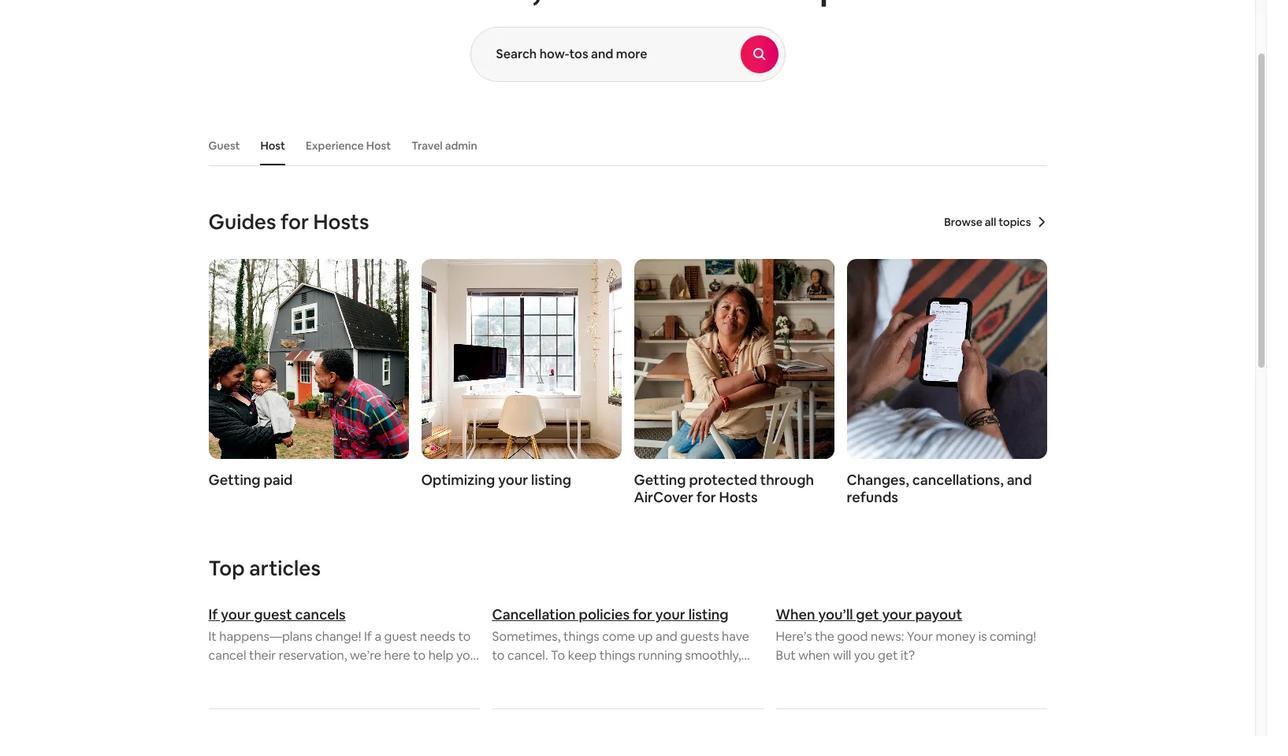 Task type: describe. For each thing, give the bounding box(es) containing it.
relaxed airbnb host sitting at a dining room table with plants, art, and books displayed on the shelves behind her. image
[[634, 259, 834, 459]]

keep
[[568, 648, 597, 664]]

protected
[[689, 471, 757, 489]]

getting paid link
[[208, 259, 409, 489]]

money
[[936, 629, 976, 645]]

0 vertical spatial guest
[[254, 606, 292, 624]]

0 vertical spatial get
[[856, 606, 879, 624]]

…
[[536, 686, 544, 702]]

optimizing your listing
[[421, 471, 571, 489]]

cancel
[[208, 648, 246, 664]]

we're
[[350, 648, 381, 664]]

policies
[[579, 606, 630, 624]]

your inside the if your guest cancels it happens—plans change! if a guest needs to cancel their reservation, we're here to help you with a quick rebound.
[[221, 606, 251, 624]]

good
[[837, 629, 868, 645]]

cancellation policies for your listing link
[[492, 606, 763, 625]]

of
[[492, 686, 504, 702]]

guest
[[208, 139, 240, 153]]

0 horizontal spatial hosts
[[313, 209, 369, 236]]

1 host from the left
[[260, 139, 285, 153]]

you for cancellation policies for your listing
[[492, 667, 513, 683]]

for inside 'getting protected through aircover for hosts'
[[696, 489, 716, 507]]

getting for getting protected through aircover for hosts
[[634, 471, 686, 489]]

browse all topics
[[944, 215, 1031, 229]]

choose
[[540, 667, 582, 683]]

travel admin
[[411, 139, 477, 153]]

when you'll get your payout link
[[776, 606, 1047, 625]]

guides for hosts
[[208, 209, 369, 236]]

have
[[722, 629, 749, 645]]

when you'll get your payout here's the good news: your money is coming! but when will you get it?
[[776, 606, 1036, 664]]

cancellation policies for your listing sometimes, things come up and guests have to cancel. to keep things running smoothly, you can choose a cancellation policy for each of your …
[[492, 606, 752, 702]]

you inside when you'll get your payout here's the good news: your money is coming! but when will you get it?
[[854, 648, 875, 664]]

running
[[638, 648, 682, 664]]

the
[[815, 629, 834, 645]]

getting paid
[[208, 471, 293, 489]]

it?
[[901, 648, 915, 664]]

change!
[[315, 629, 361, 645]]

to inside cancellation policies for your listing sometimes, things come up and guests have to cancel. to keep things running smoothly, you can choose a cancellation policy for each of your …
[[492, 648, 505, 664]]

sometimes,
[[492, 629, 561, 645]]

for down smoothly,
[[704, 667, 721, 683]]

top articles
[[208, 556, 321, 582]]

reservation,
[[279, 648, 347, 664]]

when
[[776, 606, 815, 624]]

listing inside cancellation policies for your listing sometimes, things come up and guests have to cancel. to keep things running smoothly, you can choose a cancellation policy for each of your …
[[688, 606, 729, 624]]

host button
[[253, 131, 293, 161]]

through
[[760, 471, 814, 489]]

come
[[602, 629, 635, 645]]

coming!
[[990, 629, 1036, 645]]

your down can
[[507, 686, 533, 702]]

here
[[384, 648, 410, 664]]

changes, cancellations, and refunds link
[[847, 259, 1047, 507]]

cancellation
[[594, 667, 664, 683]]

1 vertical spatial get
[[878, 648, 898, 664]]

happens—plans
[[219, 629, 312, 645]]

experience host button
[[298, 131, 399, 161]]

guest button
[[201, 131, 248, 161]]

changes,
[[847, 471, 909, 489]]

you for if your guest cancels
[[456, 648, 477, 664]]

refunds
[[847, 489, 898, 507]]

your inside when you'll get your payout here's the good news: your money is coming! but when will you get it?
[[882, 606, 912, 624]]

to
[[551, 648, 565, 664]]

changes, cancellations, and refunds
[[847, 471, 1032, 507]]

payout
[[915, 606, 962, 624]]

when
[[798, 648, 830, 664]]

for right guides
[[281, 209, 309, 236]]

guests
[[680, 629, 719, 645]]

1 horizontal spatial to
[[458, 629, 471, 645]]

travel admin button
[[404, 131, 485, 161]]

1 vertical spatial if
[[364, 629, 372, 645]]

it
[[208, 629, 217, 645]]



Task type: vqa. For each thing, say whether or not it's contained in the screenshot.
Trullo hosted by Francesco 10 bedrooms · 11 beds · 4.5 baths
no



Task type: locate. For each thing, give the bounding box(es) containing it.
0 horizontal spatial listing
[[531, 471, 571, 489]]

your
[[907, 629, 933, 645]]

paid
[[264, 471, 293, 489]]

1 horizontal spatial guest
[[384, 629, 417, 645]]

a person looking at the airbnb app on their cell phone. image
[[847, 259, 1047, 459]]

1 horizontal spatial you
[[492, 667, 513, 683]]

2 horizontal spatial you
[[854, 648, 875, 664]]

news:
[[871, 629, 904, 645]]

1 horizontal spatial listing
[[688, 606, 729, 624]]

host right experience
[[366, 139, 391, 153]]

and up running
[[656, 629, 678, 645]]

getting protected through aircover for hosts
[[634, 471, 814, 507]]

1 vertical spatial listing
[[688, 606, 729, 624]]

if
[[208, 606, 218, 624], [364, 629, 372, 645]]

if your guest cancels it happens—plans change! if a guest needs to cancel their reservation, we're here to help you with a quick rebound.
[[208, 606, 477, 683]]

a down keep
[[585, 667, 592, 683]]

hosts inside 'getting protected through aircover for hosts'
[[719, 489, 758, 507]]

to
[[458, 629, 471, 645], [413, 648, 426, 664], [492, 648, 505, 664]]

1 vertical spatial guest
[[384, 629, 417, 645]]

guides
[[208, 209, 276, 236]]

host right guest
[[260, 139, 285, 153]]

rebound.
[[280, 667, 332, 683]]

0 vertical spatial and
[[1007, 471, 1032, 489]]

for up up
[[633, 606, 652, 624]]

0 horizontal spatial guest
[[254, 606, 292, 624]]

1 horizontal spatial a
[[375, 629, 381, 645]]

to left help
[[413, 648, 426, 664]]

things down come
[[599, 648, 635, 664]]

1 horizontal spatial host
[[366, 139, 391, 153]]

quick
[[246, 667, 277, 683]]

you down good
[[854, 648, 875, 664]]

hosts down experience
[[313, 209, 369, 236]]

a desk with a chair and a large computer monitor in a room with three windows. image
[[421, 259, 621, 459]]

top
[[208, 556, 245, 582]]

Search how-tos and more search field
[[471, 28, 740, 81]]

you
[[456, 648, 477, 664], [854, 648, 875, 664], [492, 667, 513, 683]]

getting protected through aircover for hosts link
[[634, 259, 834, 507]]

browse all topics link
[[944, 215, 1047, 229]]

you inside the if your guest cancels it happens—plans change! if a guest needs to cancel their reservation, we're here to help you with a quick rebound.
[[456, 648, 477, 664]]

get
[[856, 606, 879, 624], [878, 648, 898, 664]]

you'll
[[818, 606, 853, 624]]

2 horizontal spatial a
[[585, 667, 592, 683]]

if your guest cancels link
[[208, 606, 480, 625]]

guest up happens—plans
[[254, 606, 292, 624]]

things up keep
[[563, 629, 599, 645]]

tab list
[[201, 126, 1047, 165]]

optimizing
[[421, 471, 495, 489]]

up
[[638, 629, 653, 645]]

None search field
[[470, 27, 785, 82]]

their
[[249, 648, 276, 664]]

your up guests
[[655, 606, 685, 624]]

your right optimizing
[[498, 471, 528, 489]]

hosts
[[313, 209, 369, 236], [719, 489, 758, 507]]

1 getting from the left
[[208, 471, 261, 489]]

a
[[375, 629, 381, 645], [236, 667, 243, 683], [585, 667, 592, 683]]

aircover
[[634, 489, 693, 507]]

cancellation
[[492, 606, 576, 624]]

get up good
[[856, 606, 879, 624]]

to left cancel.
[[492, 648, 505, 664]]

2 horizontal spatial to
[[492, 648, 505, 664]]

a inside cancellation policies for your listing sometimes, things come up and guests have to cancel. to keep things running smoothly, you can choose a cancellation policy for each of your …
[[585, 667, 592, 683]]

each
[[724, 667, 752, 683]]

2 getting from the left
[[634, 471, 686, 489]]

1 horizontal spatial getting
[[634, 471, 686, 489]]

host
[[260, 139, 285, 153], [366, 139, 391, 153]]

0 horizontal spatial you
[[456, 648, 477, 664]]

experience host
[[306, 139, 391, 153]]

1 vertical spatial and
[[656, 629, 678, 645]]

to right needs
[[458, 629, 471, 645]]

and inside cancellation policies for your listing sometimes, things come up and guests have to cancel. to keep things running smoothly, you can choose a cancellation policy for each of your …
[[656, 629, 678, 645]]

topics
[[999, 215, 1031, 229]]

admin
[[445, 139, 477, 153]]

getting left paid
[[208, 471, 261, 489]]

getting
[[208, 471, 261, 489], [634, 471, 686, 489]]

getting left protected
[[634, 471, 686, 489]]

things
[[563, 629, 599, 645], [599, 648, 635, 664]]

and inside changes, cancellations, and refunds
[[1007, 471, 1032, 489]]

1 horizontal spatial and
[[1007, 471, 1032, 489]]

your up happens—plans
[[221, 606, 251, 624]]

cancels
[[295, 606, 346, 624]]

optimizing your listing link
[[421, 259, 621, 489]]

getting for getting paid
[[208, 471, 261, 489]]

tab list containing guest
[[201, 126, 1047, 165]]

if up the it
[[208, 606, 218, 624]]

2 host from the left
[[366, 139, 391, 153]]

is
[[978, 629, 987, 645]]

but
[[776, 648, 796, 664]]

0 vertical spatial if
[[208, 606, 218, 624]]

cancellations,
[[912, 471, 1004, 489]]

0 vertical spatial listing
[[531, 471, 571, 489]]

and
[[1007, 471, 1032, 489], [656, 629, 678, 645]]

1 vertical spatial hosts
[[719, 489, 758, 507]]

1 horizontal spatial hosts
[[719, 489, 758, 507]]

0 vertical spatial hosts
[[313, 209, 369, 236]]

will
[[833, 648, 851, 664]]

listing
[[531, 471, 571, 489], [688, 606, 729, 624]]

0 horizontal spatial host
[[260, 139, 285, 153]]

guest
[[254, 606, 292, 624], [384, 629, 417, 645]]

0 horizontal spatial and
[[656, 629, 678, 645]]

help
[[428, 648, 453, 664]]

hosts left through
[[719, 489, 758, 507]]

1 vertical spatial things
[[599, 648, 635, 664]]

0 horizontal spatial getting
[[208, 471, 261, 489]]

0 horizontal spatial to
[[413, 648, 426, 664]]

you up of
[[492, 667, 513, 683]]

policy
[[667, 667, 701, 683]]

a right with on the left of the page
[[236, 667, 243, 683]]

you inside cancellation policies for your listing sometimes, things come up and guests have to cancel. to keep things running smoothly, you can choose a cancellation policy for each of your …
[[492, 667, 513, 683]]

smoothly,
[[685, 648, 741, 664]]

0 horizontal spatial a
[[236, 667, 243, 683]]

guest up here
[[384, 629, 417, 645]]

if up we're
[[364, 629, 372, 645]]

for right aircover
[[696, 489, 716, 507]]

get down news:
[[878, 648, 898, 664]]

articles
[[249, 556, 321, 582]]

two adults and a child, laughing, outside a barn-shaped house in the forest. image
[[208, 259, 409, 459]]

here's
[[776, 629, 812, 645]]

1 horizontal spatial if
[[364, 629, 372, 645]]

a up we're
[[375, 629, 381, 645]]

needs
[[420, 629, 455, 645]]

0 horizontal spatial if
[[208, 606, 218, 624]]

for
[[281, 209, 309, 236], [696, 489, 716, 507], [633, 606, 652, 624], [704, 667, 721, 683]]

can
[[516, 667, 537, 683]]

0 vertical spatial things
[[563, 629, 599, 645]]

with
[[208, 667, 234, 683]]

your up news:
[[882, 606, 912, 624]]

browse
[[944, 215, 983, 229]]

your
[[498, 471, 528, 489], [221, 606, 251, 624], [655, 606, 685, 624], [882, 606, 912, 624], [507, 686, 533, 702]]

travel
[[411, 139, 443, 153]]

all
[[985, 215, 996, 229]]

cancel.
[[507, 648, 548, 664]]

and right cancellations,
[[1007, 471, 1032, 489]]

experience
[[306, 139, 364, 153]]

you right help
[[456, 648, 477, 664]]

getting inside 'getting protected through aircover for hosts'
[[634, 471, 686, 489]]



